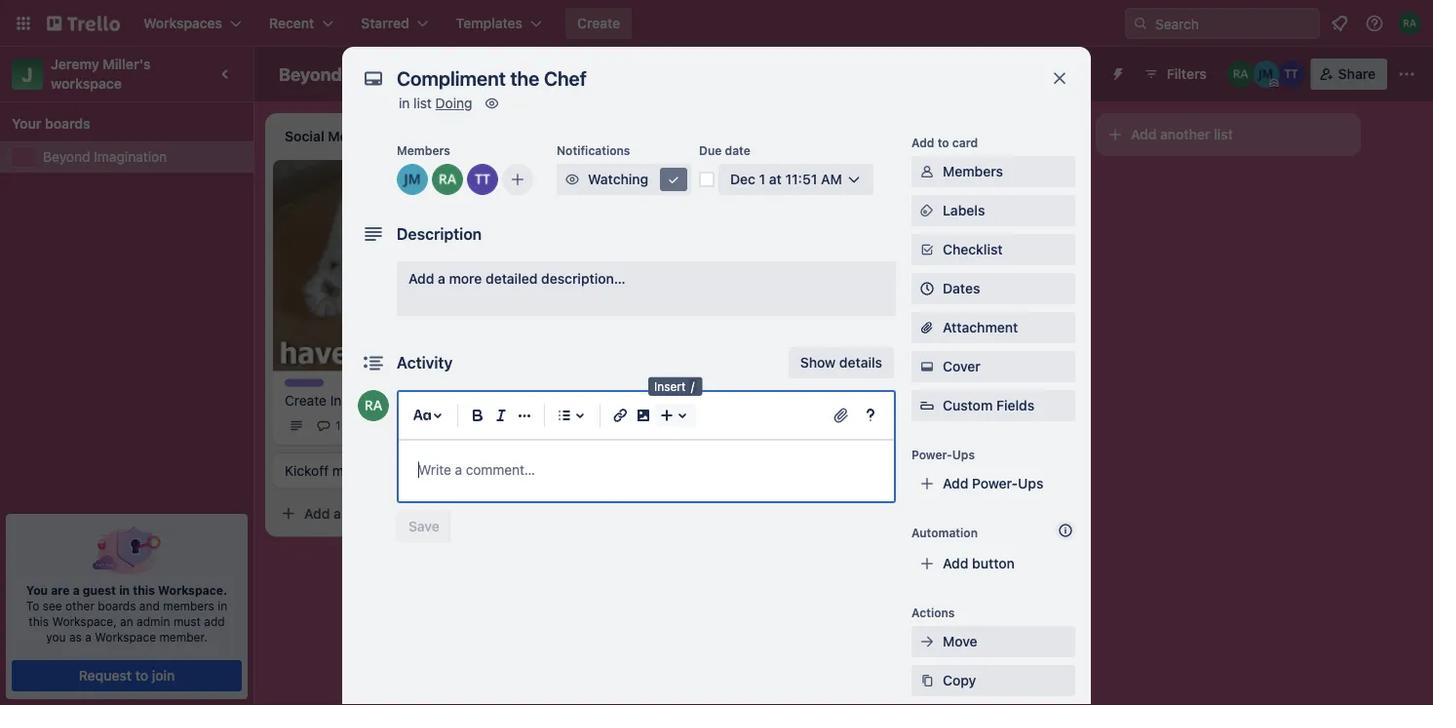 Task type: vqa. For each thing, say whether or not it's contained in the screenshot.
Beyond Imagination LINK
yes



Task type: describe. For each thing, give the bounding box(es) containing it.
bold ⌘b image
[[466, 404, 490, 427]]

0 horizontal spatial members
[[397, 143, 450, 157]]

save button
[[397, 511, 451, 542]]

0 horizontal spatial ruby anderson (rubyanderson7) image
[[768, 246, 792, 269]]

your boards with 1 items element
[[12, 112, 232, 136]]

back to home image
[[47, 8, 120, 39]]

filters button
[[1138, 59, 1213, 90]]

create instagram
[[285, 392, 393, 408]]

0 horizontal spatial power-
[[912, 448, 953, 461]]

add a more detailed description…
[[409, 271, 626, 287]]

show
[[801, 354, 836, 371]]

watching button
[[557, 164, 691, 195]]

meeting
[[332, 462, 384, 478]]

due
[[699, 143, 722, 157]]

jeremy miller (jeremymiller198) image for the middle ruby anderson (rubyanderson7) image
[[1253, 60, 1280, 88]]

create for create
[[577, 15, 620, 31]]

boards inside "you are a guest in this workspace. to see other boards and members in this workspace, an admin must add you as a workspace member."
[[98, 599, 136, 612]]

at
[[769, 171, 782, 187]]

add button button
[[912, 548, 1076, 579]]

kickoff meeting link
[[285, 461, 511, 480]]

another
[[1161, 126, 1211, 142]]

add power-ups link
[[912, 468, 1076, 499]]

add power-ups
[[943, 475, 1044, 491]]

0 vertical spatial this
[[133, 583, 155, 597]]

0 horizontal spatial ruby anderson (rubyanderson7) image
[[358, 390, 389, 421]]

cover link
[[912, 351, 1076, 382]]

Mark due date as complete checkbox
[[699, 172, 715, 187]]

create button
[[566, 8, 632, 39]]

description…
[[541, 271, 626, 287]]

1 vertical spatial this
[[29, 614, 49, 628]]

color: bold red, title: "thoughts" element
[[562, 168, 615, 182]]

member.
[[159, 630, 207, 644]]

star or unstar board image
[[467, 66, 482, 82]]

add to card
[[912, 136, 978, 149]]

show menu image
[[1397, 64, 1417, 84]]

add a more detailed description… link
[[397, 261, 896, 316]]

add members to card image
[[510, 170, 526, 189]]

more
[[449, 271, 482, 287]]

dec for dec 1 at 11:51 am
[[730, 171, 756, 187]]

Main content area, start typing to enter text. text field
[[418, 458, 875, 482]]

custom fields button
[[912, 396, 1076, 415]]

add a card for right add a card button
[[858, 177, 927, 193]]

sm image left the mark due date as complete option at top
[[664, 170, 684, 189]]

filters
[[1167, 66, 1207, 82]]

add down the kickoff
[[304, 505, 330, 521]]

watching
[[588, 171, 649, 187]]

tooltip containing insert
[[648, 377, 703, 396]]

thoughts
[[562, 169, 615, 182]]

members
[[163, 599, 214, 612]]

add another list button
[[1096, 113, 1361, 156]]

checklist link
[[912, 234, 1076, 265]]

to for card
[[938, 136, 949, 149]]

list inside button
[[1214, 126, 1233, 142]]

custom fields
[[943, 397, 1035, 413]]

instagram
[[330, 392, 393, 408]]

card for the middle add a card button
[[622, 294, 650, 310]]

cover
[[943, 358, 981, 374]]

you are a guest in this workspace. to see other boards and members in this workspace, an admin must add you as a workspace member.
[[26, 583, 227, 644]]

image image
[[632, 404, 655, 427]]

color: purple, title: none image
[[285, 379, 324, 387]]

show details
[[801, 354, 883, 371]]

0 vertical spatial ruby anderson (rubyanderson7) image
[[432, 164, 463, 195]]

more formatting image
[[513, 404, 536, 427]]

primary element
[[0, 0, 1433, 47]]

board
[[562, 66, 600, 82]]

in list doing
[[399, 95, 472, 111]]

card for right add a card button
[[899, 177, 927, 193]]

see
[[43, 599, 62, 612]]

miller's
[[103, 56, 151, 72]]

j
[[22, 62, 33, 85]]

Search field
[[1149, 9, 1319, 38]]

workspace,
[[52, 614, 117, 628]]

description
[[397, 225, 482, 243]]

share
[[1339, 66, 1376, 82]]

card for add a card button to the left
[[345, 505, 374, 521]]

due date
[[699, 143, 751, 157]]

button
[[972, 555, 1015, 571]]

insert /
[[654, 379, 695, 393]]

must
[[173, 614, 201, 628]]

copy
[[943, 672, 976, 688]]

other
[[65, 599, 95, 612]]

2 horizontal spatial add a card button
[[827, 170, 1045, 201]]

board link
[[529, 59, 612, 90]]

guest
[[83, 583, 116, 597]]

Board name text field
[[269, 59, 455, 90]]

thinking link
[[562, 179, 788, 199]]

doing link
[[436, 95, 472, 111]]

thinking
[[562, 181, 616, 197]]

a inside "link"
[[438, 271, 446, 287]]

and
[[139, 599, 160, 612]]

jeremy miller's workspace
[[51, 56, 154, 92]]

sm image for members
[[918, 162, 937, 181]]

move
[[943, 633, 978, 649]]

dec for dec 1
[[612, 251, 634, 264]]

2 vertical spatial terry turtle (terryturtle) image
[[491, 414, 515, 437]]

2 horizontal spatial in
[[399, 95, 410, 111]]

imagination inside board name text field
[[346, 63, 445, 84]]

add right am
[[858, 177, 884, 193]]

join
[[152, 668, 175, 684]]

0 vertical spatial terry turtle (terryturtle) image
[[1278, 60, 1305, 88]]

attachment
[[943, 319, 1018, 335]]

request to join
[[79, 668, 175, 684]]



Task type: locate. For each thing, give the bounding box(es) containing it.
beyond inside board name text field
[[279, 63, 342, 84]]

link image
[[609, 404, 632, 427]]

0 vertical spatial boards
[[45, 116, 90, 132]]

move link
[[912, 626, 1076, 657]]

a right as
[[85, 630, 92, 644]]

1 horizontal spatial dec
[[730, 171, 756, 187]]

in up add at the bottom of page
[[218, 599, 227, 612]]

jeremy miller (jeremymiller198) image down search field
[[1253, 60, 1280, 88]]

checklist
[[943, 241, 1003, 257]]

None text field
[[387, 60, 1031, 96]]

beyond imagination down your boards with 1 items element at top left
[[43, 149, 167, 165]]

ruby anderson (rubyanderson7) image
[[1398, 12, 1422, 35], [1227, 60, 1255, 88], [768, 246, 792, 269]]

list right the another
[[1214, 126, 1233, 142]]

1 vertical spatial ruby anderson (rubyanderson7) image
[[358, 390, 389, 421]]

create inside 'link'
[[285, 392, 327, 408]]

to for join
[[135, 668, 148, 684]]

add another list
[[1131, 126, 1233, 142]]

open help dialog image
[[859, 404, 883, 427]]

members
[[397, 143, 450, 157], [943, 163, 1003, 179]]

show details link
[[789, 347, 894, 378]]

sm image down notifications
[[563, 170, 582, 189]]

dec 1
[[612, 251, 643, 264]]

workspace
[[95, 630, 156, 644]]

1 vertical spatial add a card
[[581, 294, 650, 310]]

sm image for labels
[[918, 201, 937, 220]]

in left 'doing' link
[[399, 95, 410, 111]]

workspace visible image
[[502, 66, 517, 82]]

0 vertical spatial sm image
[[918, 162, 937, 181]]

activity
[[397, 353, 453, 372]]

0 vertical spatial ups
[[953, 448, 975, 461]]

jeremy
[[51, 56, 99, 72]]

1 vertical spatial ups
[[1018, 475, 1044, 491]]

ups up "add power-ups"
[[953, 448, 975, 461]]

list
[[414, 95, 432, 111], [1214, 126, 1233, 142]]

card down meeting
[[345, 505, 374, 521]]

lists image
[[553, 404, 576, 427]]

2 vertical spatial ruby anderson (rubyanderson7) image
[[768, 246, 792, 269]]

0 horizontal spatial add a card
[[304, 505, 374, 521]]

create instagram link
[[285, 390, 511, 410]]

add a card button down kickoff meeting link in the bottom of the page
[[273, 498, 491, 529]]

ups down fields
[[1018, 475, 1044, 491]]

sm image for watching
[[563, 170, 582, 189]]

request
[[79, 668, 132, 684]]

terry turtle (terryturtle) image
[[1278, 60, 1305, 88], [714, 246, 737, 269], [491, 414, 515, 437]]

sm image inside copy link
[[918, 671, 937, 690]]

2 horizontal spatial jeremy miller (jeremymiller198) image
[[1253, 60, 1280, 88]]

create
[[577, 15, 620, 31], [285, 392, 327, 408]]

0 horizontal spatial ups
[[953, 448, 975, 461]]

1 horizontal spatial this
[[133, 583, 155, 597]]

text styles image
[[411, 404, 434, 427]]

this up the and
[[133, 583, 155, 597]]

add left more
[[409, 271, 434, 287]]

boards right your
[[45, 116, 90, 132]]

power- down custom
[[912, 448, 953, 461]]

sm image left checklist on the top of page
[[918, 240, 937, 259]]

add a card for the middle add a card button
[[581, 294, 650, 310]]

add a card for add a card button to the left
[[304, 505, 374, 521]]

0 horizontal spatial create
[[285, 392, 327, 408]]

add a card button down dec 1
[[550, 287, 768, 318]]

1 vertical spatial create
[[285, 392, 327, 408]]

1 down instagram
[[374, 419, 379, 432]]

admin
[[137, 614, 170, 628]]

an
[[120, 614, 133, 628]]

a right are
[[73, 583, 80, 597]]

details
[[839, 354, 883, 371]]

1 horizontal spatial ruby anderson (rubyanderson7) image
[[1227, 60, 1255, 88]]

search image
[[1133, 16, 1149, 31]]

sm image inside members link
[[918, 162, 937, 181]]

1 horizontal spatial imagination
[[346, 63, 445, 84]]

labels link
[[912, 195, 1076, 226]]

1 horizontal spatial to
[[938, 136, 949, 149]]

1 vertical spatial dec
[[612, 251, 634, 264]]

beyond imagination link
[[43, 147, 242, 167]]

members up labels
[[943, 163, 1003, 179]]

dates button
[[912, 273, 1076, 304]]

fields
[[997, 397, 1035, 413]]

1 vertical spatial imagination
[[94, 149, 167, 165]]

ups inside add power-ups 'link'
[[1018, 475, 1044, 491]]

1 vertical spatial boards
[[98, 599, 136, 612]]

card down dec 1
[[622, 294, 650, 310]]

sm image down add to card
[[918, 162, 937, 181]]

0 vertical spatial ruby anderson (rubyanderson7) image
[[1398, 12, 1422, 35]]

ruby anderson (rubyanderson7) image down at
[[768, 246, 792, 269]]

as
[[69, 630, 82, 644]]

0 horizontal spatial beyond imagination
[[43, 149, 167, 165]]

sm image for move
[[918, 632, 937, 651]]

1 horizontal spatial ruby anderson (rubyanderson7) image
[[432, 164, 463, 195]]

0 horizontal spatial dec
[[612, 251, 634, 264]]

sm image for cover
[[918, 357, 937, 376]]

sm image inside checklist link
[[918, 240, 937, 259]]

beyond imagination
[[279, 63, 445, 84], [43, 149, 167, 165]]

dec up description…
[[612, 251, 634, 264]]

1 vertical spatial to
[[135, 668, 148, 684]]

3 sm image from the top
[[918, 357, 937, 376]]

1
[[759, 171, 766, 187], [637, 251, 643, 264], [335, 419, 341, 432], [374, 419, 379, 432]]

date
[[725, 143, 751, 157]]

2 sm image from the top
[[918, 240, 937, 259]]

1 horizontal spatial jeremy miller (jeremymiller198) image
[[741, 246, 765, 269]]

add
[[204, 614, 225, 628]]

0 notifications image
[[1328, 12, 1352, 35]]

0 vertical spatial members
[[397, 143, 450, 157]]

dec down date
[[730, 171, 756, 187]]

1 vertical spatial power-
[[972, 475, 1018, 491]]

thoughts thinking
[[562, 169, 616, 197]]

notifications
[[557, 143, 630, 157]]

italic ⌘i image
[[490, 404, 513, 427]]

1 sm image from the top
[[918, 162, 937, 181]]

members link
[[912, 156, 1076, 187]]

1 horizontal spatial create
[[577, 15, 620, 31]]

2 vertical spatial in
[[218, 599, 227, 612]]

attach and insert link image
[[832, 406, 851, 425]]

dec
[[730, 171, 756, 187], [612, 251, 634, 264]]

1 down thinking link
[[637, 251, 643, 264]]

add up members link
[[912, 136, 935, 149]]

your
[[12, 116, 41, 132]]

terry turtle (terryturtle) image
[[467, 164, 498, 195]]

1 horizontal spatial terry turtle (terryturtle) image
[[714, 246, 737, 269]]

jeremy miller (jeremymiller198) image for terry turtle (terryturtle) image to the middle
[[741, 246, 765, 269]]

you
[[46, 630, 66, 644]]

sm image left labels
[[918, 201, 937, 220]]

doing
[[436, 95, 472, 111]]

dec inside button
[[730, 171, 756, 187]]

sm image down "actions"
[[918, 632, 937, 651]]

jeremy miller (jeremymiller198) image down dec 1 at 11:51 am
[[741, 246, 765, 269]]

automation image
[[1103, 59, 1130, 86]]

0 horizontal spatial beyond
[[43, 149, 90, 165]]

1 vertical spatial in
[[119, 583, 130, 597]]

sm image
[[482, 94, 502, 113], [563, 170, 582, 189], [664, 170, 684, 189], [918, 201, 937, 220], [918, 632, 937, 651], [918, 671, 937, 690]]

terry turtle (terryturtle) image right "bold ⌘b" icon
[[491, 414, 515, 437]]

add down automation
[[943, 555, 969, 571]]

2 vertical spatial add a card button
[[273, 498, 491, 529]]

tooltip
[[648, 377, 703, 396]]

0 horizontal spatial terry turtle (terryturtle) image
[[491, 414, 515, 437]]

1 horizontal spatial in
[[218, 599, 227, 612]]

your boards
[[12, 116, 90, 132]]

imagination up the in list doing
[[346, 63, 445, 84]]

imagination down your boards with 1 items element at top left
[[94, 149, 167, 165]]

sm image left cover
[[918, 357, 937, 376]]

1 vertical spatial beyond
[[43, 149, 90, 165]]

2 vertical spatial add a card
[[304, 505, 374, 521]]

am
[[821, 171, 842, 187]]

a down kickoff meeting
[[334, 505, 341, 521]]

insert
[[654, 379, 686, 393]]

sm image for checklist
[[918, 240, 937, 259]]

power-ups
[[912, 448, 975, 461]]

add a card down description…
[[581, 294, 650, 310]]

2 horizontal spatial terry turtle (terryturtle) image
[[1278, 60, 1305, 88]]

1 horizontal spatial members
[[943, 163, 1003, 179]]

1 down create instagram at the bottom left of page
[[335, 419, 341, 432]]

1 vertical spatial ruby anderson (rubyanderson7) image
[[1227, 60, 1255, 88]]

1 vertical spatial terry turtle (terryturtle) image
[[714, 246, 737, 269]]

11:51
[[785, 171, 818, 187]]

this down to
[[29, 614, 49, 628]]

card up members link
[[953, 136, 978, 149]]

kickoff meeting
[[285, 462, 384, 478]]

attachment button
[[912, 312, 1076, 343]]

1 vertical spatial add a card button
[[550, 287, 768, 318]]

editor toolbar toolbar
[[407, 400, 886, 431]]

a down description…
[[611, 294, 618, 310]]

0 vertical spatial beyond
[[279, 63, 342, 84]]

Dec 1 checkbox
[[589, 246, 649, 269]]

beyond imagination up the in list doing
[[279, 63, 445, 84]]

2 horizontal spatial add a card
[[858, 177, 927, 193]]

ups
[[953, 448, 975, 461], [1018, 475, 1044, 491]]

automation
[[912, 526, 978, 539]]

to inside button
[[135, 668, 148, 684]]

ruby anderson (rubyanderson7) image down search field
[[1227, 60, 1255, 88]]

add a card button
[[827, 170, 1045, 201], [550, 287, 768, 318], [273, 498, 491, 529]]

sm image down workspace visible icon
[[482, 94, 502, 113]]

1 vertical spatial jeremy miller (jeremymiller198) image
[[397, 164, 428, 195]]

add button
[[943, 555, 1015, 571]]

add a card
[[858, 177, 927, 193], [581, 294, 650, 310], [304, 505, 374, 521]]

sm image
[[918, 162, 937, 181], [918, 240, 937, 259], [918, 357, 937, 376]]

terry turtle (terryturtle) image down the mark due date as complete option at top
[[714, 246, 737, 269]]

0 vertical spatial add a card
[[858, 177, 927, 193]]

sm image for copy
[[918, 671, 937, 690]]

0 vertical spatial to
[[938, 136, 949, 149]]

create for create instagram
[[285, 392, 327, 408]]

imagination
[[346, 63, 445, 84], [94, 149, 167, 165]]

jeremy miller (jeremymiller198) image up description
[[397, 164, 428, 195]]

0 vertical spatial beyond imagination
[[279, 63, 445, 84]]

jeremy miller (jeremymiller198) image
[[1253, 60, 1280, 88], [397, 164, 428, 195], [741, 246, 765, 269]]

power- down power-ups
[[972, 475, 1018, 491]]

1 horizontal spatial list
[[1214, 126, 1233, 142]]

share button
[[1311, 59, 1388, 90]]

dec 1 at 11:51 am button
[[719, 164, 874, 195]]

to left join at the left bottom of the page
[[135, 668, 148, 684]]

to
[[26, 599, 39, 612]]

1 horizontal spatial boards
[[98, 599, 136, 612]]

you
[[26, 583, 48, 597]]

boards
[[45, 116, 90, 132], [98, 599, 136, 612]]

0 horizontal spatial add a card button
[[273, 498, 491, 529]]

1 vertical spatial sm image
[[918, 240, 937, 259]]

in right guest
[[119, 583, 130, 597]]

workspace
[[51, 76, 122, 92]]

add a card button up labels
[[827, 170, 1045, 201]]

2 vertical spatial sm image
[[918, 357, 937, 376]]

beyond imagination inside board name text field
[[279, 63, 445, 84]]

2 vertical spatial jeremy miller (jeremymiller198) image
[[741, 246, 765, 269]]

copy link
[[912, 665, 1076, 696]]

0 horizontal spatial to
[[135, 668, 148, 684]]

1 horizontal spatial power-
[[972, 475, 1018, 491]]

0 horizontal spatial this
[[29, 614, 49, 628]]

add inside 'link'
[[943, 475, 969, 491]]

create from template… image
[[1053, 177, 1069, 193]]

0 vertical spatial add a card button
[[827, 170, 1045, 201]]

sm image left copy
[[918, 671, 937, 690]]

1 vertical spatial list
[[1214, 126, 1233, 142]]

add left the another
[[1131, 126, 1157, 142]]

request to join button
[[12, 660, 242, 691]]

0 horizontal spatial jeremy miller (jeremymiller198) image
[[397, 164, 428, 195]]

members down the in list doing
[[397, 143, 450, 157]]

sm image inside move link
[[918, 632, 937, 651]]

sm image inside cover link
[[918, 357, 937, 376]]

sm image inside the labels link
[[918, 201, 937, 220]]

a left more
[[438, 271, 446, 287]]

dec 1 at 11:51 am
[[730, 171, 842, 187]]

0 horizontal spatial in
[[119, 583, 130, 597]]

1 inside option
[[637, 251, 643, 264]]

boards up an
[[98, 599, 136, 612]]

labels
[[943, 202, 985, 218]]

ruby anderson (rubyanderson7) image left text styles icon
[[358, 390, 389, 421]]

power- inside 'link'
[[972, 475, 1018, 491]]

add down description…
[[581, 294, 607, 310]]

0 vertical spatial dec
[[730, 171, 756, 187]]

create down color: purple, title: none icon on the bottom of page
[[285, 392, 327, 408]]

power ups image
[[1075, 66, 1091, 82]]

1 inside button
[[759, 171, 766, 187]]

terry turtle (terryturtle) image left share button
[[1278, 60, 1305, 88]]

create inside button
[[577, 15, 620, 31]]

1 vertical spatial beyond imagination
[[43, 149, 167, 165]]

add down power-ups
[[943, 475, 969, 491]]

0 vertical spatial in
[[399, 95, 410, 111]]

ruby anderson (rubyanderson7) image
[[432, 164, 463, 195], [358, 390, 389, 421]]

/
[[691, 379, 695, 393]]

0 horizontal spatial boards
[[45, 116, 90, 132]]

2 horizontal spatial ruby anderson (rubyanderson7) image
[[1398, 12, 1422, 35]]

0 vertical spatial power-
[[912, 448, 953, 461]]

1 left at
[[759, 171, 766, 187]]

0 horizontal spatial imagination
[[94, 149, 167, 165]]

card down add to card
[[899, 177, 927, 193]]

dec inside option
[[612, 251, 634, 264]]

custom
[[943, 397, 993, 413]]

a right am
[[888, 177, 895, 193]]

open information menu image
[[1365, 14, 1385, 33]]

add a card right am
[[858, 177, 927, 193]]

0 vertical spatial jeremy miller (jeremymiller198) image
[[1253, 60, 1280, 88]]

beyond
[[279, 63, 342, 84], [43, 149, 90, 165]]

1 horizontal spatial ups
[[1018, 475, 1044, 491]]

0 horizontal spatial list
[[414, 95, 432, 111]]

1 horizontal spatial beyond
[[279, 63, 342, 84]]

ruby anderson (rubyanderson7) image right open information menu icon
[[1398, 12, 1422, 35]]

ruby anderson (rubyanderson7) image left terry turtle (terryturtle) icon
[[432, 164, 463, 195]]

create up board
[[577, 15, 620, 31]]

1 horizontal spatial add a card
[[581, 294, 650, 310]]

kickoff
[[285, 462, 329, 478]]

to up members link
[[938, 136, 949, 149]]

0 vertical spatial imagination
[[346, 63, 445, 84]]

card
[[953, 136, 978, 149], [899, 177, 927, 193], [622, 294, 650, 310], [345, 505, 374, 521]]

1 vertical spatial members
[[943, 163, 1003, 179]]

add
[[1131, 126, 1157, 142], [912, 136, 935, 149], [858, 177, 884, 193], [409, 271, 434, 287], [581, 294, 607, 310], [943, 475, 969, 491], [304, 505, 330, 521], [943, 555, 969, 571]]

add a card down kickoff meeting
[[304, 505, 374, 521]]

1 horizontal spatial add a card button
[[550, 287, 768, 318]]

1 horizontal spatial beyond imagination
[[279, 63, 445, 84]]

beyond inside beyond imagination link
[[43, 149, 90, 165]]

0 vertical spatial list
[[414, 95, 432, 111]]

add inside "link"
[[409, 271, 434, 287]]

0 vertical spatial create
[[577, 15, 620, 31]]

are
[[51, 583, 70, 597]]

save
[[409, 518, 440, 534]]

list left 'doing' link
[[414, 95, 432, 111]]



